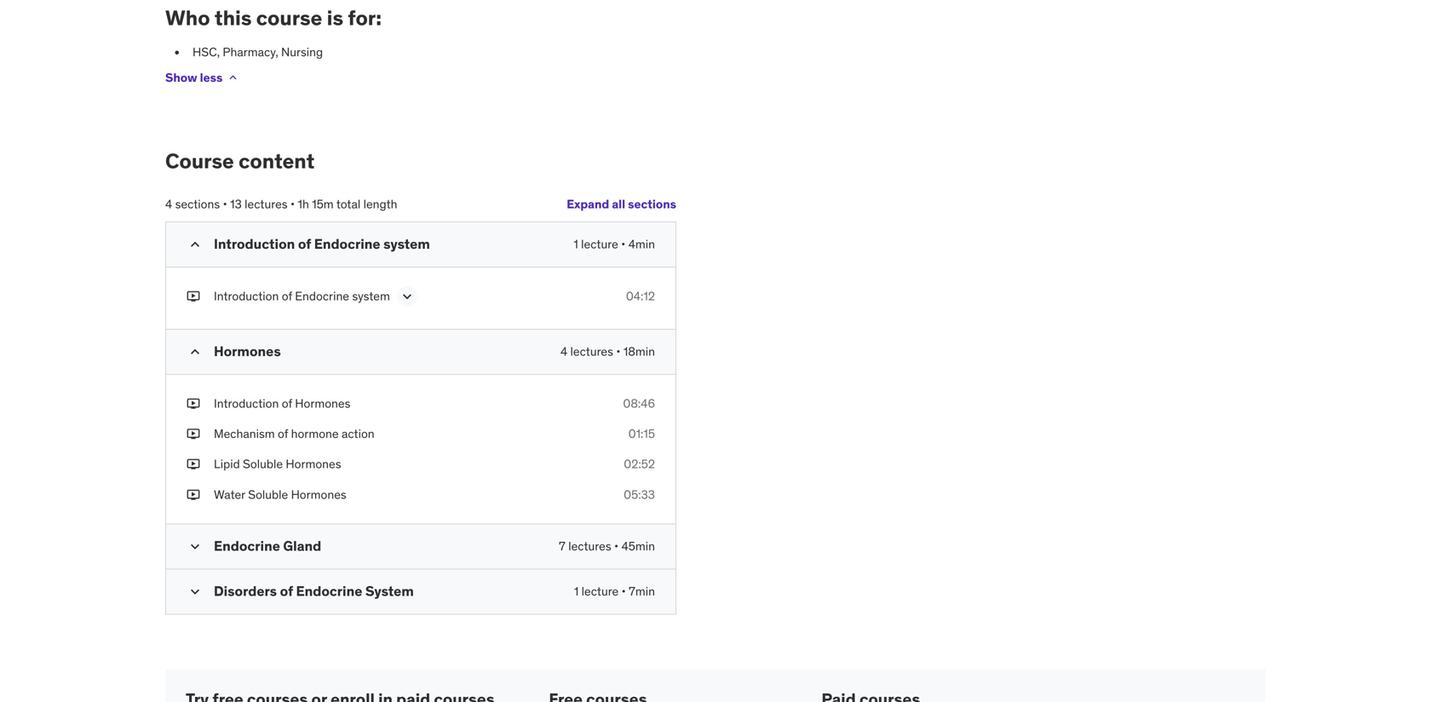 Task type: vqa. For each thing, say whether or not it's contained in the screenshot.
Endocrine
yes



Task type: describe. For each thing, give the bounding box(es) containing it.
who
[[165, 5, 210, 31]]

water
[[214, 487, 245, 502]]

lectures for endocrine gland
[[569, 539, 612, 554]]

sections inside dropdown button
[[628, 197, 677, 212]]

1 vertical spatial system
[[352, 288, 390, 304]]

0 vertical spatial system
[[384, 235, 430, 253]]

content
[[239, 148, 315, 174]]

action
[[342, 426, 375, 442]]

hormones for introduction of hormones
[[295, 396, 351, 411]]

soluble for lipid
[[243, 457, 283, 472]]

mechanism
[[214, 426, 275, 442]]

2 sections from the left
[[175, 197, 220, 212]]

disorders
[[214, 582, 277, 600]]

4min
[[629, 237, 655, 252]]

45min
[[622, 539, 655, 554]]

01:15
[[629, 426, 655, 442]]

small image
[[187, 236, 204, 253]]

7
[[559, 539, 566, 554]]

lectures for hormones
[[571, 344, 614, 359]]

small image for disorders of endocrine system
[[187, 583, 204, 600]]

show less
[[165, 70, 223, 85]]

4 lectures • 18min
[[561, 344, 655, 359]]

hsc,
[[193, 44, 220, 60]]

4 for 4 lectures • 18min
[[561, 344, 568, 359]]

0 vertical spatial lectures
[[245, 197, 288, 212]]

04:12
[[626, 288, 655, 304]]

xsmall image left mechanism
[[187, 426, 200, 442]]

• left 1h 15m
[[291, 197, 295, 212]]

lipid soluble hormones
[[214, 457, 341, 472]]

endocrine down gland
[[296, 582, 363, 600]]

show
[[165, 70, 197, 85]]

introduction for 1 lecture
[[214, 235, 295, 253]]

expand all sections button
[[567, 188, 677, 222]]

• left 13
[[223, 197, 227, 212]]

course content
[[165, 148, 315, 174]]

7 lectures • 45min
[[559, 539, 655, 554]]

05:33
[[624, 487, 655, 502]]

endocrine left show lecture description icon
[[295, 288, 349, 304]]

endocrine gland
[[214, 537, 322, 555]]

system
[[366, 582, 414, 600]]

this
[[215, 5, 252, 31]]



Task type: locate. For each thing, give the bounding box(es) containing it.
1 for introduction of endocrine system
[[574, 237, 578, 252]]

• left 4min
[[621, 237, 626, 252]]

1 vertical spatial soluble
[[248, 487, 288, 502]]

xsmall image for water soluble hormones
[[187, 486, 200, 503]]

show less button
[[165, 61, 240, 95]]

• left 7min
[[622, 584, 626, 599]]

endocrine
[[314, 235, 381, 253], [295, 288, 349, 304], [214, 537, 280, 555], [296, 582, 363, 600]]

• for disorders of endocrine system
[[622, 584, 626, 599]]

expand
[[567, 197, 610, 212]]

of
[[298, 235, 311, 253], [282, 288, 292, 304], [282, 396, 292, 411], [278, 426, 288, 442], [280, 582, 293, 600]]

1 small image from the top
[[187, 343, 204, 361]]

sections right all
[[628, 197, 677, 212]]

xsmall image left lipid
[[187, 456, 200, 473]]

course
[[256, 5, 322, 31]]

2 vertical spatial lectures
[[569, 539, 612, 554]]

1 introduction from the top
[[214, 235, 295, 253]]

lectures right 13
[[245, 197, 288, 212]]

1 for disorders of endocrine system
[[574, 584, 579, 599]]

introduction of endocrine system
[[214, 235, 430, 253], [214, 288, 390, 304]]

08:46
[[623, 396, 655, 411]]

lecture for disorders of endocrine system
[[582, 584, 619, 599]]

1 down expand
[[574, 237, 578, 252]]

endocrine down "total"
[[314, 235, 381, 253]]

lecture for introduction of endocrine system
[[581, 237, 619, 252]]

hormones
[[214, 343, 281, 360], [295, 396, 351, 411], [286, 457, 341, 472], [291, 487, 347, 502]]

4
[[165, 197, 172, 212], [561, 344, 568, 359]]

soluble for water
[[248, 487, 288, 502]]

1
[[574, 237, 578, 252], [574, 584, 579, 599]]

sections left 13
[[175, 197, 220, 212]]

• for endocrine gland
[[614, 539, 619, 554]]

2 lecture from the top
[[582, 584, 619, 599]]

1 sections from the left
[[628, 197, 677, 212]]

1 lecture from the top
[[581, 237, 619, 252]]

0 vertical spatial lecture
[[581, 237, 619, 252]]

7min
[[629, 584, 655, 599]]

1 horizontal spatial 4
[[561, 344, 568, 359]]

gland
[[283, 537, 322, 555]]

4 down course
[[165, 197, 172, 212]]

1 vertical spatial introduction of endocrine system
[[214, 288, 390, 304]]

4 sections • 13 lectures • 1h 15m total length
[[165, 197, 398, 212]]

lectures
[[245, 197, 288, 212], [571, 344, 614, 359], [569, 539, 612, 554]]

2 vertical spatial small image
[[187, 583, 204, 600]]

2 xsmall image from the top
[[187, 486, 200, 503]]

lectures right 7
[[569, 539, 612, 554]]

lipid
[[214, 457, 240, 472]]

who this course is for:
[[165, 5, 382, 31]]

hormones for water soluble hormones
[[291, 487, 347, 502]]

1 vertical spatial small image
[[187, 538, 204, 555]]

lecture
[[581, 237, 619, 252], [582, 584, 619, 599]]

xsmall image inside show less button
[[226, 71, 240, 85]]

soluble up the water soluble hormones
[[243, 457, 283, 472]]

1h 15m
[[298, 197, 334, 212]]

0 vertical spatial soluble
[[243, 457, 283, 472]]

nursing
[[281, 44, 323, 60]]

0 vertical spatial 4
[[165, 197, 172, 212]]

all
[[612, 197, 626, 212]]

13
[[230, 197, 242, 212]]

0 vertical spatial small image
[[187, 343, 204, 361]]

1 lecture • 7min
[[574, 584, 655, 599]]

1 down 7 lectures • 45min
[[574, 584, 579, 599]]

xsmall image down small image
[[187, 288, 200, 305]]

small image for endocrine gland
[[187, 538, 204, 555]]

total
[[336, 197, 361, 212]]

lecture left 7min
[[582, 584, 619, 599]]

2 small image from the top
[[187, 538, 204, 555]]

xsmall image right the less
[[226, 71, 240, 85]]

course
[[165, 148, 234, 174]]

show lecture description image
[[399, 288, 416, 305]]

hormones for lipid soluble hormones
[[286, 457, 341, 472]]

introduction of hormones
[[214, 396, 351, 411]]

0 horizontal spatial sections
[[175, 197, 220, 212]]

2 introduction of endocrine system from the top
[[214, 288, 390, 304]]

less
[[200, 70, 223, 85]]

expand all sections
[[567, 197, 677, 212]]

xsmall image
[[226, 71, 240, 85], [187, 288, 200, 305], [187, 426, 200, 442], [187, 456, 200, 473]]

1 vertical spatial 4
[[561, 344, 568, 359]]

0 vertical spatial introduction
[[214, 235, 295, 253]]

1 vertical spatial introduction
[[214, 288, 279, 304]]

• for introduction of endocrine system
[[621, 237, 626, 252]]

1 xsmall image from the top
[[187, 395, 200, 412]]

hormones up hormone
[[295, 396, 351, 411]]

system down length
[[384, 235, 430, 253]]

3 small image from the top
[[187, 583, 204, 600]]

hormones down lipid soluble hormones
[[291, 487, 347, 502]]

xsmall image for introduction of hormones
[[187, 395, 200, 412]]

disorders of endocrine system
[[214, 582, 414, 600]]

4 for 4 sections • 13 lectures • 1h 15m total length
[[165, 197, 172, 212]]

1 vertical spatial lecture
[[582, 584, 619, 599]]

introduction
[[214, 235, 295, 253], [214, 288, 279, 304], [214, 396, 279, 411]]

soluble
[[243, 457, 283, 472], [248, 487, 288, 502]]

1 vertical spatial xsmall image
[[187, 486, 200, 503]]

small image
[[187, 343, 204, 361], [187, 538, 204, 555], [187, 583, 204, 600]]

hormones down hormone
[[286, 457, 341, 472]]

sections
[[628, 197, 677, 212], [175, 197, 220, 212]]

hormone
[[291, 426, 339, 442]]

1 1 from the top
[[574, 237, 578, 252]]

2 vertical spatial introduction
[[214, 396, 279, 411]]

is
[[327, 5, 344, 31]]

lectures left 18min
[[571, 344, 614, 359]]

endocrine up the disorders
[[214, 537, 280, 555]]

system
[[384, 235, 430, 253], [352, 288, 390, 304]]

•
[[223, 197, 227, 212], [291, 197, 295, 212], [621, 237, 626, 252], [616, 344, 621, 359], [614, 539, 619, 554], [622, 584, 626, 599]]

0 horizontal spatial 4
[[165, 197, 172, 212]]

0 vertical spatial 1
[[574, 237, 578, 252]]

1 vertical spatial 1
[[574, 584, 579, 599]]

18min
[[624, 344, 655, 359]]

0 vertical spatial introduction of endocrine system
[[214, 235, 430, 253]]

hsc, pharmacy, nursing
[[193, 44, 323, 60]]

water soluble hormones
[[214, 487, 347, 502]]

1 introduction of endocrine system from the top
[[214, 235, 430, 253]]

mechanism of hormone action
[[214, 426, 375, 442]]

small image for hormones
[[187, 343, 204, 361]]

• for hormones
[[616, 344, 621, 359]]

4 left 18min
[[561, 344, 568, 359]]

soluble down lipid soluble hormones
[[248, 487, 288, 502]]

hormones up introduction of hormones
[[214, 343, 281, 360]]

02:52
[[624, 457, 655, 472]]

2 introduction from the top
[[214, 288, 279, 304]]

pharmacy,
[[223, 44, 278, 60]]

xsmall image
[[187, 395, 200, 412], [187, 486, 200, 503]]

• left 18min
[[616, 344, 621, 359]]

introduction for 08:46
[[214, 396, 279, 411]]

3 introduction from the top
[[214, 396, 279, 411]]

1 vertical spatial lectures
[[571, 344, 614, 359]]

1 horizontal spatial sections
[[628, 197, 677, 212]]

1 lecture • 4min
[[574, 237, 655, 252]]

lecture down expand
[[581, 237, 619, 252]]

length
[[364, 197, 398, 212]]

• left 45min
[[614, 539, 619, 554]]

for:
[[348, 5, 382, 31]]

0 vertical spatial xsmall image
[[187, 395, 200, 412]]

system left show lecture description icon
[[352, 288, 390, 304]]

2 1 from the top
[[574, 584, 579, 599]]



